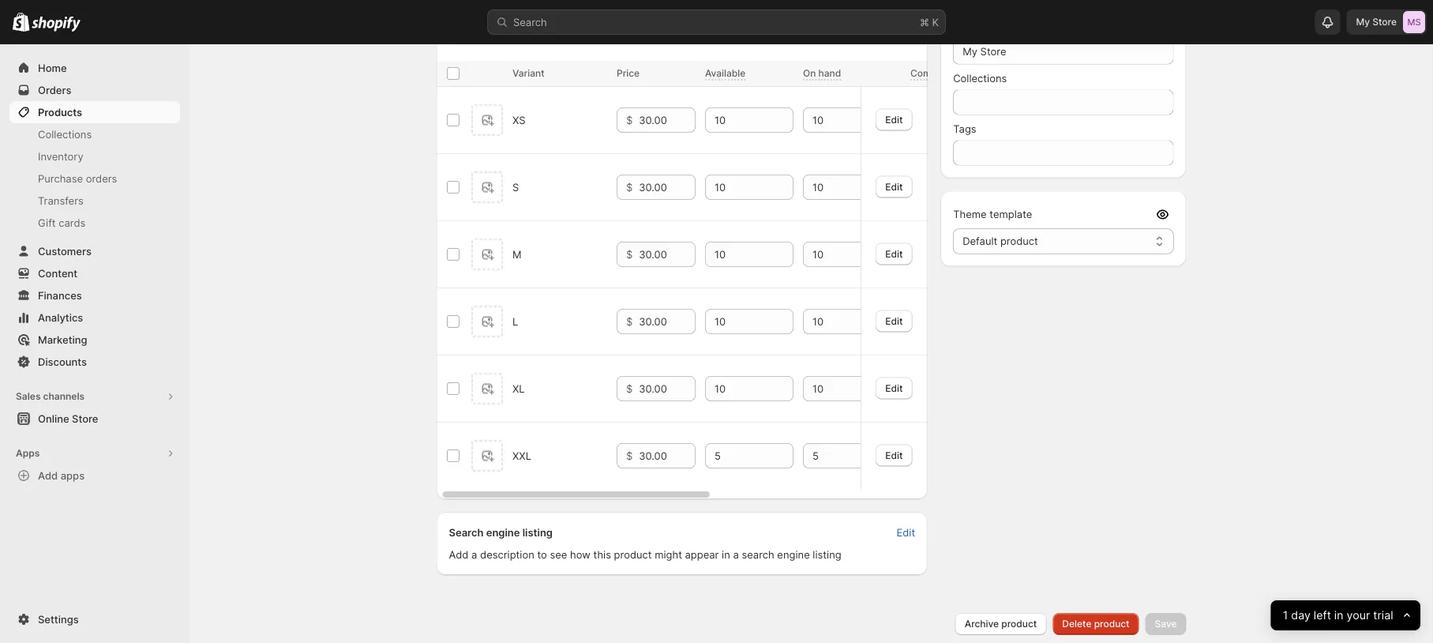 Task type: describe. For each thing, give the bounding box(es) containing it.
inventory link
[[9, 145, 180, 167]]

search for search engine listing
[[449, 526, 484, 538]]

$ for m
[[626, 248, 633, 260]]

this
[[594, 548, 611, 561]]

search
[[742, 548, 775, 561]]

1
[[1284, 609, 1289, 622]]

edit link for m
[[876, 243, 913, 265]]

1 day left in your trial button
[[1272, 600, 1421, 630]]

marketing link
[[9, 329, 180, 351]]

m
[[512, 248, 521, 260]]

xxl
[[512, 450, 531, 462]]

products
[[38, 106, 82, 118]]

hand
[[819, 68, 841, 79]]

xl
[[512, 382, 525, 395]]

xs
[[512, 114, 525, 126]]

1 horizontal spatial shopify image
[[32, 16, 81, 32]]

in inside 'dropdown button'
[[1335, 609, 1344, 622]]

to
[[538, 548, 547, 561]]

online store button
[[0, 408, 190, 430]]

1 day left in your trial
[[1284, 609, 1394, 622]]

apps button
[[9, 442, 180, 465]]

search for search
[[514, 16, 547, 28]]

edit link for xl
[[876, 377, 913, 399]]

edit for xl
[[886, 382, 903, 394]]

add variant button
[[851, 27, 925, 54]]

price
[[617, 68, 640, 79]]

1 horizontal spatial collections
[[954, 72, 1008, 85]]

customers
[[38, 245, 92, 257]]

all button
[[483, 29, 513, 51]]

online store
[[38, 412, 98, 425]]

settings link
[[9, 608, 180, 630]]

another
[[489, 1, 527, 13]]

$ for xs
[[626, 114, 633, 126]]

trial
[[1374, 609, 1394, 622]]

0 horizontal spatial in
[[722, 548, 731, 561]]

cards
[[59, 216, 86, 229]]

variant
[[512, 68, 544, 79]]

channels
[[43, 391, 85, 402]]

$ text field for l
[[639, 309, 696, 334]]

online store link
[[9, 408, 180, 430]]

⌘
[[920, 16, 930, 28]]

Vendor text field
[[954, 39, 1174, 64]]

edit button
[[888, 521, 925, 544]]

$ for xl
[[626, 382, 633, 395]]

delete
[[1063, 618, 1092, 630]]

add another option
[[467, 1, 560, 13]]

0 horizontal spatial collections
[[38, 128, 92, 140]]

add another option button
[[440, 0, 570, 18]]

option
[[530, 1, 560, 13]]

store for online store
[[72, 412, 98, 425]]

inventory
[[38, 150, 83, 162]]

options element for $ text box associated with xxl
[[512, 450, 531, 462]]

online
[[38, 412, 69, 425]]

gift cards
[[38, 216, 86, 229]]

0 horizontal spatial shopify image
[[13, 12, 29, 31]]

options element for $ text field for m
[[512, 248, 521, 260]]

my
[[1357, 16, 1371, 28]]

edit link for l
[[876, 310, 913, 332]]

product for delete product
[[1095, 618, 1130, 630]]

might
[[655, 548, 682, 561]]

see
[[550, 548, 568, 561]]

Collections text field
[[954, 90, 1174, 115]]

edit link for xxl
[[876, 444, 913, 466]]

home
[[38, 62, 67, 74]]

l
[[512, 315, 518, 327]]

add apps
[[38, 469, 85, 482]]

gift
[[38, 216, 56, 229]]

k
[[933, 16, 939, 28]]

add variant
[[860, 34, 916, 46]]

edit for xxl
[[886, 449, 903, 461]]

edit for l
[[886, 315, 903, 326]]

add for add variant
[[860, 34, 880, 46]]

sales
[[16, 391, 41, 402]]

committed
[[910, 68, 961, 79]]

edit link for xs
[[876, 108, 913, 131]]

delete product button
[[1053, 613, 1140, 635]]

size
[[555, 34, 576, 46]]

theme template
[[954, 208, 1033, 220]]

add for add a description to see how this product might appear in a search engine listing
[[449, 548, 469, 561]]

analytics
[[38, 311, 83, 324]]

orders
[[38, 84, 71, 96]]

0 horizontal spatial engine
[[486, 526, 520, 538]]

orders link
[[9, 79, 180, 101]]

left
[[1315, 609, 1332, 622]]

1 horizontal spatial listing
[[813, 548, 842, 561]]

add for add apps
[[38, 469, 58, 482]]

edit for xs
[[886, 114, 903, 125]]

day
[[1292, 609, 1311, 622]]

search engine listing
[[449, 526, 553, 538]]

available
[[705, 68, 746, 79]]

edit for m
[[886, 248, 903, 259]]



Task type: locate. For each thing, give the bounding box(es) containing it.
engine
[[486, 526, 520, 538], [778, 548, 810, 561]]

2 $ text field from the top
[[639, 242, 696, 267]]

a left the search at the right bottom of the page
[[733, 548, 739, 561]]

save button
[[1146, 613, 1187, 635]]

add a description to see how this product might appear in a search engine listing
[[449, 548, 842, 561]]

add left variant at the right of page
[[860, 34, 880, 46]]

add down search engine listing
[[449, 548, 469, 561]]

6 $ from the top
[[626, 450, 633, 462]]

sales channels button
[[9, 386, 180, 408]]

marketing
[[38, 333, 87, 346]]

0 vertical spatial listing
[[523, 526, 553, 538]]

options element containing xxl
[[512, 450, 531, 462]]

edit inside button
[[897, 526, 916, 538]]

$ text field
[[639, 107, 696, 133], [639, 309, 696, 334], [639, 376, 696, 401], [639, 443, 696, 468]]

store right my
[[1373, 16, 1398, 28]]

product for archive product
[[1002, 618, 1038, 630]]

1 vertical spatial listing
[[813, 548, 842, 561]]

store
[[1373, 16, 1398, 28], [72, 412, 98, 425]]

add left the apps
[[38, 469, 58, 482]]

products link
[[9, 101, 180, 123]]

3 $ from the top
[[626, 248, 633, 260]]

delete product
[[1063, 618, 1130, 630]]

product right "this"
[[614, 548, 652, 561]]

s
[[512, 181, 519, 193]]

my store
[[1357, 16, 1398, 28]]

theme
[[954, 208, 987, 220]]

0 vertical spatial store
[[1373, 16, 1398, 28]]

2 a from the left
[[733, 548, 739, 561]]

shopify image
[[13, 12, 29, 31], [32, 16, 81, 32]]

1 horizontal spatial engine
[[778, 548, 810, 561]]

your
[[1348, 609, 1371, 622]]

engine right the search at the right bottom of the page
[[778, 548, 810, 561]]

1 horizontal spatial store
[[1373, 16, 1398, 28]]

on
[[803, 68, 816, 79]]

archive
[[965, 618, 1000, 630]]

store inside button
[[72, 412, 98, 425]]

finances
[[38, 289, 82, 301]]

0 horizontal spatial store
[[72, 412, 98, 425]]

edit
[[886, 114, 903, 125], [886, 181, 903, 192], [886, 248, 903, 259], [886, 315, 903, 326], [886, 382, 903, 394], [886, 449, 903, 461], [897, 526, 916, 538]]

a left description
[[472, 548, 478, 561]]

add
[[467, 1, 486, 13], [860, 34, 880, 46], [38, 469, 58, 482], [449, 548, 469, 561]]

orders
[[86, 172, 117, 184]]

options element for $ text box corresponding to xl
[[512, 382, 525, 395]]

1 vertical spatial $ text field
[[639, 242, 696, 267]]

collections up tags
[[954, 72, 1008, 85]]

product for default product
[[1001, 235, 1039, 247]]

how
[[570, 548, 591, 561]]

apps
[[16, 448, 40, 459]]

3 options element from the top
[[512, 248, 521, 260]]

1 a from the left
[[472, 548, 478, 561]]

edit link for s
[[876, 176, 913, 198]]

0 horizontal spatial search
[[449, 526, 484, 538]]

options element containing m
[[512, 248, 521, 260]]

1 vertical spatial store
[[72, 412, 98, 425]]

options element down s
[[512, 248, 521, 260]]

options element containing xs
[[512, 114, 525, 126]]

sales channels
[[16, 391, 85, 402]]

template
[[990, 208, 1033, 220]]

appear
[[685, 548, 719, 561]]

6 edit link from the top
[[876, 444, 913, 466]]

$ for l
[[626, 315, 633, 327]]

0 vertical spatial engine
[[486, 526, 520, 538]]

listing right the search at the right bottom of the page
[[813, 548, 842, 561]]

select
[[449, 34, 480, 46]]

discounts
[[38, 356, 87, 368]]

in right left
[[1335, 609, 1344, 622]]

$ text field for xl
[[639, 376, 696, 401]]

0 horizontal spatial a
[[472, 548, 478, 561]]

$ text field for xxl
[[639, 443, 696, 468]]

store down sales channels button
[[72, 412, 98, 425]]

listing
[[523, 526, 553, 538], [813, 548, 842, 561]]

settings
[[38, 613, 79, 625]]

archive product button
[[956, 613, 1047, 635]]

options element containing s
[[512, 181, 519, 193]]

content link
[[9, 262, 180, 284]]

listing up to
[[523, 526, 553, 538]]

transfers
[[38, 194, 84, 207]]

add left another
[[467, 1, 486, 13]]

$ for xxl
[[626, 450, 633, 462]]

edit link
[[876, 108, 913, 131], [876, 176, 913, 198], [876, 243, 913, 265], [876, 310, 913, 332], [876, 377, 913, 399], [876, 444, 913, 466]]

description
[[480, 548, 535, 561]]

none button
[[507, 29, 552, 51]]

search up none
[[514, 16, 547, 28]]

transfers link
[[9, 190, 180, 212]]

$ text field for xs
[[639, 107, 696, 133]]

archive product
[[965, 618, 1038, 630]]

1 vertical spatial engine
[[778, 548, 810, 561]]

product right the archive
[[1002, 618, 1038, 630]]

2 edit link from the top
[[876, 176, 913, 198]]

options element down the variant
[[512, 114, 525, 126]]

edit for s
[[886, 181, 903, 192]]

finances link
[[9, 284, 180, 307]]

5 options element from the top
[[512, 382, 525, 395]]

0 horizontal spatial listing
[[523, 526, 553, 538]]

1 $ text field from the top
[[639, 107, 696, 133]]

purchase orders link
[[9, 167, 180, 190]]

apps
[[61, 469, 85, 482]]

5 $ from the top
[[626, 382, 633, 395]]

collections up inventory
[[38, 128, 92, 140]]

home link
[[9, 57, 180, 79]]

discounts link
[[9, 351, 180, 373]]

1 edit link from the top
[[876, 108, 913, 131]]

4 $ from the top
[[626, 315, 633, 327]]

1 options element from the top
[[512, 114, 525, 126]]

1 horizontal spatial search
[[514, 16, 547, 28]]

in right appear
[[722, 548, 731, 561]]

1 $ text field from the top
[[639, 175, 696, 200]]

product down template
[[1001, 235, 1039, 247]]

none
[[517, 34, 543, 46]]

add for add another option
[[467, 1, 486, 13]]

all
[[492, 34, 504, 46]]

a
[[472, 548, 478, 561], [733, 548, 739, 561]]

customers link
[[9, 240, 180, 262]]

collections link
[[9, 123, 180, 145]]

4 edit link from the top
[[876, 310, 913, 332]]

options element up xxl
[[512, 382, 525, 395]]

⌘ k
[[920, 16, 939, 28]]

save
[[1155, 618, 1178, 630]]

4 options element from the top
[[512, 315, 518, 327]]

6 options element from the top
[[512, 450, 531, 462]]

1 $ from the top
[[626, 114, 633, 126]]

options element
[[512, 114, 525, 126], [512, 181, 519, 193], [512, 248, 521, 260], [512, 315, 518, 327], [512, 382, 525, 395], [512, 450, 531, 462]]

collections
[[954, 72, 1008, 85], [38, 128, 92, 140]]

on hand
[[803, 68, 841, 79]]

purchase orders
[[38, 172, 117, 184]]

variant
[[883, 34, 916, 46]]

$
[[626, 114, 633, 126], [626, 181, 633, 193], [626, 248, 633, 260], [626, 315, 633, 327], [626, 382, 633, 395], [626, 450, 633, 462]]

1 horizontal spatial in
[[1335, 609, 1344, 622]]

options element for s $ text field
[[512, 181, 519, 193]]

default product
[[963, 235, 1039, 247]]

options element containing xl
[[512, 382, 525, 395]]

$ text field for s
[[639, 175, 696, 200]]

0 vertical spatial in
[[722, 548, 731, 561]]

$ text field for m
[[639, 242, 696, 267]]

Tags text field
[[954, 140, 1174, 166]]

1 horizontal spatial a
[[733, 548, 739, 561]]

size button
[[546, 29, 602, 51]]

0 vertical spatial search
[[514, 16, 547, 28]]

options element for $ text box corresponding to xs
[[512, 114, 525, 126]]

options element for l's $ text box
[[512, 315, 518, 327]]

3 edit link from the top
[[876, 243, 913, 265]]

default
[[963, 235, 998, 247]]

0 vertical spatial $ text field
[[639, 175, 696, 200]]

2 options element from the top
[[512, 181, 519, 193]]

search
[[514, 16, 547, 28], [449, 526, 484, 538]]

2 $ text field from the top
[[639, 309, 696, 334]]

content
[[38, 267, 78, 279]]

options element up m
[[512, 181, 519, 193]]

engine up description
[[486, 526, 520, 538]]

5 edit link from the top
[[876, 377, 913, 399]]

in
[[722, 548, 731, 561], [1335, 609, 1344, 622]]

product
[[1001, 235, 1039, 247], [614, 548, 652, 561], [1002, 618, 1038, 630], [1095, 618, 1130, 630]]

tags
[[954, 123, 977, 135]]

2 $ from the top
[[626, 181, 633, 193]]

store for my store
[[1373, 16, 1398, 28]]

1 vertical spatial in
[[1335, 609, 1344, 622]]

1 vertical spatial search
[[449, 526, 484, 538]]

add apps button
[[9, 465, 180, 487]]

gift cards link
[[9, 212, 180, 234]]

options element down m
[[512, 315, 518, 327]]

0 vertical spatial collections
[[954, 72, 1008, 85]]

3 $ text field from the top
[[639, 376, 696, 401]]

4 $ text field from the top
[[639, 443, 696, 468]]

$ text field
[[639, 175, 696, 200], [639, 242, 696, 267]]

options element containing l
[[512, 315, 518, 327]]

$ for s
[[626, 181, 633, 193]]

options element down the xl
[[512, 450, 531, 462]]

None number field
[[705, 107, 770, 133], [803, 107, 868, 133], [705, 175, 770, 200], [803, 175, 868, 200], [705, 242, 770, 267], [803, 242, 868, 267], [705, 309, 770, 334], [803, 309, 868, 334], [705, 376, 770, 401], [803, 376, 868, 401], [705, 443, 770, 468], [803, 443, 868, 468], [705, 107, 770, 133], [803, 107, 868, 133], [705, 175, 770, 200], [803, 175, 868, 200], [705, 242, 770, 267], [803, 242, 868, 267], [705, 309, 770, 334], [803, 309, 868, 334], [705, 376, 770, 401], [803, 376, 868, 401], [705, 443, 770, 468], [803, 443, 868, 468]]

product right delete
[[1095, 618, 1130, 630]]

search up description
[[449, 526, 484, 538]]

my store image
[[1404, 11, 1426, 33]]

1 vertical spatial collections
[[38, 128, 92, 140]]



